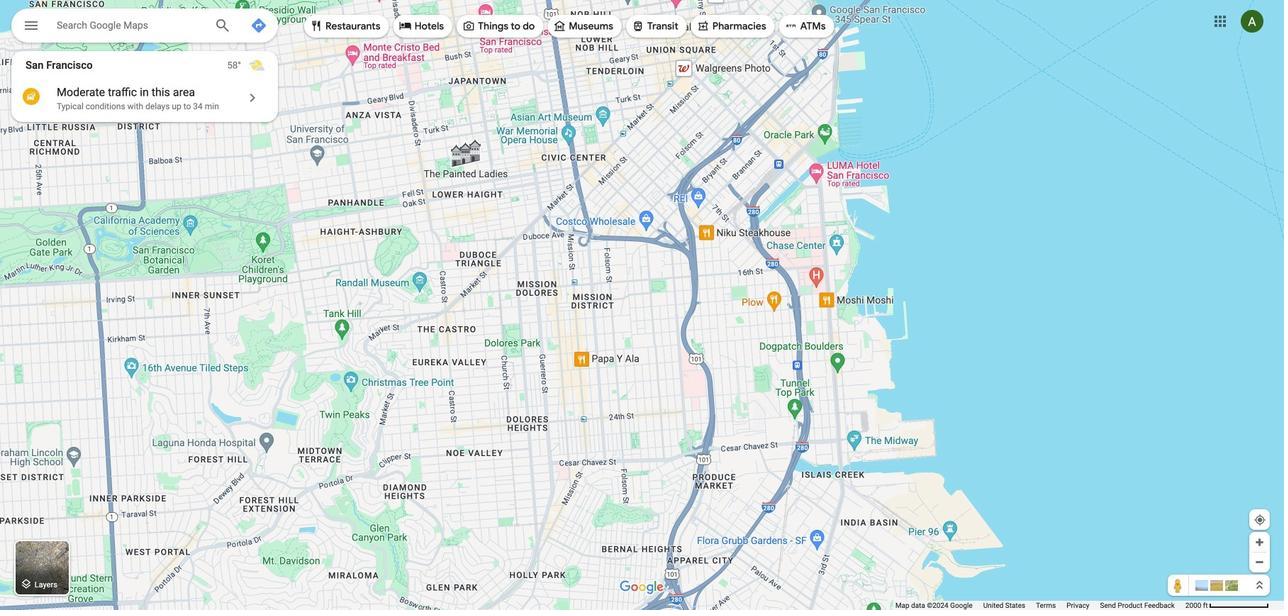 Task type: vqa. For each thing, say whether or not it's contained in the screenshot.
Mostly Cloudy icon at left
yes



Task type: locate. For each thing, give the bounding box(es) containing it.
google account: augustus odena  
(augustus@adept.ai) image
[[1242, 10, 1264, 33]]

zoom in image
[[1255, 537, 1266, 548]]

show street view coverage image
[[1169, 575, 1190, 596]]

None field
[[57, 16, 203, 33]]

None search field
[[11, 9, 278, 47]]

google maps element
[[0, 0, 1285, 610]]

zoom out image
[[1255, 557, 1266, 568]]

mostly cloudy image
[[248, 57, 265, 74]]



Task type: describe. For each thing, give the bounding box(es) containing it.
show your location image
[[1254, 514, 1267, 526]]

none search field inside google maps element
[[11, 9, 278, 47]]

san francisco weather group
[[227, 51, 278, 79]]

none field inside search google maps field
[[57, 16, 203, 33]]

san francisco region
[[11, 51, 278, 122]]

Search Google Maps field
[[11, 9, 278, 47]]



